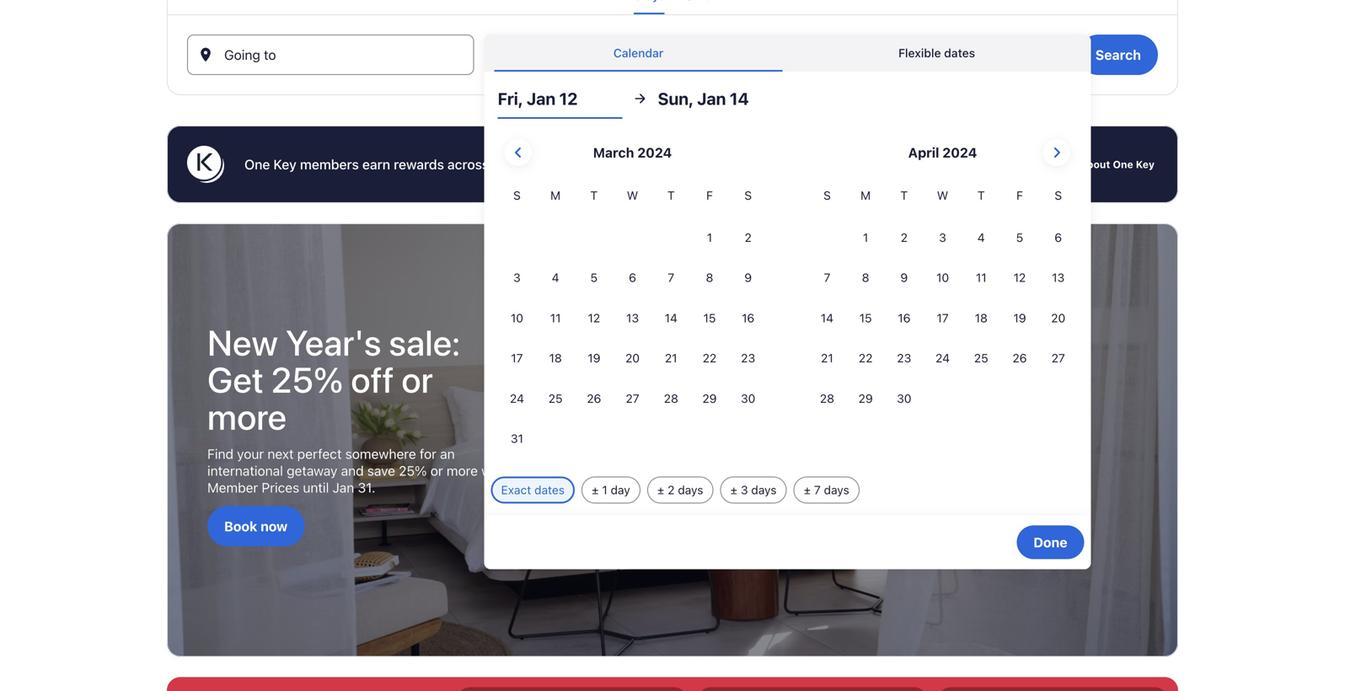 Task type: describe. For each thing, give the bounding box(es) containing it.
1 horizontal spatial 3 button
[[924, 218, 963, 257]]

hotels.com,
[[550, 156, 625, 172]]

2 14 button from the left
[[808, 299, 847, 337]]

application containing march 2024
[[498, 132, 1078, 460]]

1 vertical spatial more
[[447, 463, 478, 479]]

1 vertical spatial 26 button
[[575, 379, 614, 418]]

prices
[[262, 480, 300, 496]]

30 inside april 2024 element
[[897, 392, 912, 405]]

19 for the 19 button to the right
[[1014, 311, 1027, 325]]

jan inside new year's sale: get 25% off or more find your next perfect somewhere for an international getaway and save 25% or more with member prices until jan 31.
[[333, 480, 354, 496]]

7 inside april 2024 element
[[824, 271, 831, 285]]

new
[[207, 321, 278, 363]]

8 button inside april 2024 element
[[847, 259, 885, 297]]

1 horizontal spatial key
[[1137, 159, 1155, 170]]

m for march 2024
[[551, 188, 561, 202]]

21 inside april 2024 element
[[821, 351, 834, 365]]

15 for second 15 button
[[860, 311, 872, 325]]

get
[[207, 359, 264, 400]]

22 for 2nd 22 button
[[859, 351, 873, 365]]

somewhere
[[345, 446, 416, 462]]

international
[[207, 463, 283, 479]]

1 horizontal spatial 18 button
[[963, 299, 1001, 337]]

25 for the left 25 button
[[549, 392, 563, 405]]

flexible dates
[[899, 46, 976, 60]]

2 30 button from the left
[[885, 379, 924, 418]]

f for march 2024
[[707, 188, 713, 202]]

sun,
[[658, 89, 694, 108]]

5 button inside april 2024 element
[[1001, 218, 1040, 257]]

1 9 button from the left
[[729, 259, 768, 297]]

1 horizontal spatial 10 button
[[924, 259, 963, 297]]

9 inside april 2024 element
[[901, 271, 908, 285]]

± for ± 3 days
[[731, 483, 738, 497]]

1 horizontal spatial 4 button
[[963, 218, 1001, 257]]

0 vertical spatial 25 button
[[963, 339, 1001, 378]]

0 horizontal spatial 20 button
[[614, 339, 652, 378]]

1 for april 2024
[[864, 231, 869, 244]]

1 vertical spatial 3 button
[[498, 259, 537, 297]]

fri, jan 12 button
[[498, 78, 623, 119]]

2 29 button from the left
[[847, 379, 885, 418]]

exact
[[501, 483, 532, 497]]

march
[[593, 145, 635, 161]]

8 inside april 2024 element
[[862, 271, 870, 285]]

sun, jan 14
[[658, 89, 749, 108]]

21 inside march 2024 element
[[665, 351, 678, 365]]

8 button inside march 2024 element
[[691, 259, 729, 297]]

13 for the left 13 button
[[627, 311, 639, 325]]

1 t from the left
[[591, 188, 598, 202]]

inside a bright image
[[167, 223, 1179, 657]]

members
[[300, 156, 359, 172]]

1 vertical spatial 12 button
[[575, 299, 614, 337]]

30 inside march 2024 element
[[741, 392, 756, 405]]

sun, jan 14 button
[[658, 78, 783, 119]]

2024 for april 2024
[[943, 145, 978, 161]]

6 for 6 button within the march 2024 element
[[629, 271, 637, 285]]

± 7 days
[[804, 483, 850, 497]]

15 for first 15 button
[[704, 311, 716, 325]]

fri,
[[498, 89, 523, 108]]

m for april 2024
[[861, 188, 871, 202]]

1 horizontal spatial 25%
[[399, 463, 427, 479]]

1 s from the left
[[514, 188, 521, 202]]

2 16 button from the left
[[885, 299, 924, 337]]

2 out of 3 element
[[698, 688, 928, 692]]

0 vertical spatial 24 button
[[924, 339, 963, 378]]

1 15 button from the left
[[691, 299, 729, 337]]

31.
[[358, 480, 376, 496]]

days for ± 2 days
[[678, 483, 704, 497]]

4 for the right '4' button
[[978, 231, 986, 244]]

0 horizontal spatial one
[[245, 156, 270, 172]]

1 horizontal spatial 3
[[741, 483, 748, 497]]

0 horizontal spatial 1
[[602, 483, 608, 497]]

± 3 days
[[731, 483, 777, 497]]

calendar
[[614, 46, 664, 60]]

jan right -
[[574, 54, 596, 70]]

previous month image
[[509, 143, 529, 163]]

6 button inside april 2024 element
[[1040, 218, 1078, 257]]

april
[[909, 145, 940, 161]]

flexible dates link
[[793, 35, 1082, 72]]

2 28 button from the left
[[808, 379, 847, 418]]

perfect
[[297, 446, 342, 462]]

1 vertical spatial 4 button
[[537, 259, 575, 297]]

18 inside march 2024 element
[[549, 351, 562, 365]]

7 inside march 2024 element
[[668, 271, 675, 285]]

20 for 20 button to the right
[[1052, 311, 1066, 325]]

4 t from the left
[[978, 188, 986, 202]]

24 inside march 2024 element
[[510, 392, 524, 405]]

about
[[1082, 159, 1111, 170]]

14 inside march 2024 element
[[665, 311, 678, 325]]

march 2024
[[593, 145, 672, 161]]

± 2 days
[[658, 483, 704, 497]]

1 horizontal spatial 7
[[815, 483, 821, 497]]

1 30 button from the left
[[729, 379, 768, 418]]

2 t from the left
[[668, 188, 675, 202]]

1 horizontal spatial 26 button
[[1001, 339, 1040, 378]]

fri, jan 12
[[498, 89, 578, 108]]

w for april
[[938, 188, 949, 202]]

f for april 2024
[[1017, 188, 1024, 202]]

2 s from the left
[[745, 188, 752, 202]]

until
[[303, 480, 329, 496]]

1 vertical spatial 11 button
[[537, 299, 575, 337]]

with
[[482, 463, 507, 479]]

3 s from the left
[[824, 188, 831, 202]]

exact dates
[[501, 483, 565, 497]]

1 14 button from the left
[[652, 299, 691, 337]]

save
[[368, 463, 395, 479]]

11 button inside april 2024 element
[[963, 259, 1001, 297]]

across
[[448, 156, 489, 172]]

3 out of 3 element
[[938, 688, 1169, 692]]

4 for the bottommost '4' button
[[552, 271, 560, 285]]

1 horizontal spatial 17 button
[[924, 299, 963, 337]]

0 vertical spatial more
[[207, 396, 287, 437]]

14 inside april 2024 element
[[821, 311, 834, 325]]

for
[[420, 446, 437, 462]]

10 for the bottom 10 button
[[511, 311, 524, 325]]

1 horizontal spatial 20 button
[[1040, 299, 1078, 337]]

18 inside april 2024 element
[[975, 311, 988, 325]]

learn about one key link
[[1047, 151, 1159, 178]]

w for march
[[627, 188, 639, 202]]

1 horizontal spatial 13 button
[[1040, 259, 1078, 297]]

1 vertical spatial 19 button
[[575, 339, 614, 378]]

dates for flexible dates
[[945, 46, 976, 60]]

2 button for march 2024
[[729, 218, 768, 257]]

your
[[237, 446, 264, 462]]

23 for first 23 button
[[741, 351, 756, 365]]

13 for the right 13 button
[[1053, 271, 1065, 285]]

9 inside march 2024 element
[[745, 271, 752, 285]]

rewards
[[394, 156, 444, 172]]

3 for 3 button to the right
[[940, 231, 947, 244]]

0 vertical spatial tab list
[[167, 0, 1179, 14]]

done
[[1034, 535, 1068, 551]]

10 for rightmost 10 button
[[937, 271, 950, 285]]

one key members earn rewards across expedia, hotels.com, and vrbo
[[245, 156, 685, 172]]

3 for the bottom 3 button
[[514, 271, 521, 285]]

flexible
[[899, 46, 942, 60]]

an
[[440, 446, 455, 462]]

next
[[268, 446, 294, 462]]

2 9 button from the left
[[885, 259, 924, 297]]

1 vertical spatial 18 button
[[537, 339, 575, 378]]

0 horizontal spatial key
[[274, 156, 297, 172]]

0 vertical spatial 27 button
[[1040, 339, 1078, 378]]

off
[[351, 359, 394, 400]]

book now link
[[207, 506, 305, 547]]

26 for right 26 button
[[1013, 351, 1028, 365]]

28 inside april 2024 element
[[820, 392, 835, 405]]

25 for topmost 25 button
[[975, 351, 989, 365]]

member
[[207, 480, 258, 496]]

8 inside march 2024 element
[[706, 271, 714, 285]]

1 vertical spatial or
[[431, 463, 443, 479]]

5 inside march 2024 element
[[591, 271, 598, 285]]

1 22 button from the left
[[691, 339, 729, 378]]

1 out of 3 element
[[457, 688, 688, 692]]

± 1 day
[[592, 483, 631, 497]]

jan 12 - jan 14 button
[[485, 35, 772, 75]]

1 vertical spatial 27 button
[[614, 379, 652, 418]]



Task type: vqa. For each thing, say whether or not it's contained in the screenshot.
right later
no



Task type: locate. For each thing, give the bounding box(es) containing it.
new year's sale: get 25% off or more find your next perfect somewhere for an international getaway and save 25% or more with member prices until jan 31.
[[207, 321, 507, 496]]

dates right exact on the bottom left of page
[[535, 483, 565, 497]]

12 inside april 2024 element
[[1014, 271, 1027, 285]]

2 horizontal spatial 2
[[901, 231, 908, 244]]

search button
[[1079, 35, 1159, 75]]

0 horizontal spatial 2
[[668, 483, 675, 497]]

1 for march 2024
[[707, 231, 713, 244]]

1 29 from the left
[[703, 392, 717, 405]]

1
[[707, 231, 713, 244], [864, 231, 869, 244], [602, 483, 608, 497]]

2 2 button from the left
[[885, 218, 924, 257]]

25% down for
[[399, 463, 427, 479]]

28 inside march 2024 element
[[664, 392, 679, 405]]

0 vertical spatial 20
[[1052, 311, 1066, 325]]

25 button
[[963, 339, 1001, 378], [537, 379, 575, 418]]

one right the about on the top
[[1114, 159, 1134, 170]]

m inside april 2024 element
[[861, 188, 871, 202]]

0 horizontal spatial 17 button
[[498, 339, 537, 378]]

2 28 from the left
[[820, 392, 835, 405]]

expedia,
[[493, 156, 546, 172]]

1 28 button from the left
[[652, 379, 691, 418]]

0 horizontal spatial 20
[[626, 351, 640, 365]]

2 29 from the left
[[859, 392, 873, 405]]

1 horizontal spatial 26
[[1013, 351, 1028, 365]]

days for ± 3 days
[[752, 483, 777, 497]]

14 inside button
[[599, 54, 614, 70]]

and
[[628, 156, 652, 172], [341, 463, 364, 479]]

0 vertical spatial 4
[[978, 231, 986, 244]]

8
[[706, 271, 714, 285], [862, 271, 870, 285]]

key
[[274, 156, 297, 172], [1137, 159, 1155, 170]]

19 for the bottommost the 19 button
[[588, 351, 601, 365]]

0 horizontal spatial 2024
[[638, 145, 672, 161]]

1 2024 from the left
[[638, 145, 672, 161]]

1 29 button from the left
[[691, 379, 729, 418]]

16 inside april 2024 element
[[898, 311, 911, 325]]

1 vertical spatial 5
[[591, 271, 598, 285]]

1 23 from the left
[[741, 351, 756, 365]]

jan inside sun, jan 14 button
[[698, 89, 726, 108]]

2 f from the left
[[1017, 188, 1024, 202]]

-
[[564, 54, 570, 70]]

0 vertical spatial 12 button
[[1001, 259, 1040, 297]]

0 horizontal spatial 9 button
[[729, 259, 768, 297]]

11
[[976, 271, 987, 285], [551, 311, 561, 325]]

0 horizontal spatial 11 button
[[537, 299, 575, 337]]

14 button
[[652, 299, 691, 337], [808, 299, 847, 337]]

f inside april 2024 element
[[1017, 188, 1024, 202]]

1 28 from the left
[[664, 392, 679, 405]]

1 horizontal spatial 6 button
[[1040, 218, 1078, 257]]

24 inside april 2024 element
[[936, 351, 950, 365]]

0 horizontal spatial 10
[[511, 311, 524, 325]]

done button
[[1017, 526, 1085, 559]]

± right day
[[658, 483, 665, 497]]

5 button inside march 2024 element
[[575, 259, 614, 297]]

30 button
[[729, 379, 768, 418], [885, 379, 924, 418]]

22 inside march 2024 element
[[703, 351, 717, 365]]

jan left 31.
[[333, 480, 354, 496]]

jan left -
[[522, 54, 543, 70]]

1 horizontal spatial 28
[[820, 392, 835, 405]]

1 horizontal spatial 15 button
[[847, 299, 885, 337]]

2024
[[638, 145, 672, 161], [943, 145, 978, 161]]

or down for
[[431, 463, 443, 479]]

1 days from the left
[[678, 483, 704, 497]]

16 inside march 2024 element
[[742, 311, 755, 325]]

25 inside april 2024 element
[[975, 351, 989, 365]]

31 button
[[498, 420, 537, 458]]

3 days from the left
[[824, 483, 850, 497]]

1 button for march 2024
[[691, 218, 729, 257]]

2 15 button from the left
[[847, 299, 885, 337]]

15 inside march 2024 element
[[704, 311, 716, 325]]

14 inside button
[[730, 89, 749, 108]]

2 15 from the left
[[860, 311, 872, 325]]

days left ± 3 days
[[678, 483, 704, 497]]

1 vertical spatial 24 button
[[498, 379, 537, 418]]

24
[[936, 351, 950, 365], [510, 392, 524, 405]]

1 horizontal spatial 11
[[976, 271, 987, 285]]

1 horizontal spatial 19
[[1014, 311, 1027, 325]]

1 horizontal spatial 1 button
[[847, 218, 885, 257]]

tab list up the calendar
[[167, 0, 1179, 14]]

16 button
[[729, 299, 768, 337], [885, 299, 924, 337]]

2 8 button from the left
[[847, 259, 885, 297]]

5
[[1017, 231, 1024, 244], [591, 271, 598, 285]]

or right the off
[[402, 359, 433, 400]]

1 horizontal spatial 4
[[978, 231, 986, 244]]

26 inside march 2024 element
[[587, 392, 602, 405]]

2 8 from the left
[[862, 271, 870, 285]]

6 button inside march 2024 element
[[614, 259, 652, 297]]

1 horizontal spatial 11 button
[[963, 259, 1001, 297]]

6
[[1055, 231, 1063, 244], [629, 271, 637, 285]]

1 horizontal spatial 29
[[859, 392, 873, 405]]

days left ± 7 days at the right bottom of page
[[752, 483, 777, 497]]

10 inside april 2024 element
[[937, 271, 950, 285]]

1 9 from the left
[[745, 271, 752, 285]]

0 horizontal spatial 9
[[745, 271, 752, 285]]

1 horizontal spatial 12 button
[[1001, 259, 1040, 297]]

dates for exact dates
[[535, 483, 565, 497]]

march 2024 element
[[498, 186, 768, 460]]

1 button for april 2024
[[847, 218, 885, 257]]

2 30 from the left
[[897, 392, 912, 405]]

1 horizontal spatial 23
[[898, 351, 912, 365]]

1 vertical spatial 25%
[[399, 463, 427, 479]]

getaway
[[287, 463, 338, 479]]

1 horizontal spatial 2 button
[[885, 218, 924, 257]]

1 vertical spatial 3
[[514, 271, 521, 285]]

13 inside march 2024 element
[[627, 311, 639, 325]]

31
[[511, 432, 524, 446]]

19
[[1014, 311, 1027, 325], [588, 351, 601, 365]]

1 horizontal spatial 9
[[901, 271, 908, 285]]

vrbo
[[655, 156, 685, 172]]

days
[[678, 483, 704, 497], [752, 483, 777, 497], [824, 483, 850, 497]]

24 button
[[924, 339, 963, 378], [498, 379, 537, 418]]

key left members
[[274, 156, 297, 172]]

and up 31.
[[341, 463, 364, 479]]

w inside march 2024 element
[[627, 188, 639, 202]]

1 2 button from the left
[[729, 218, 768, 257]]

t
[[591, 188, 598, 202], [668, 188, 675, 202], [901, 188, 908, 202], [978, 188, 986, 202]]

4 button
[[963, 218, 1001, 257], [537, 259, 575, 297]]

15 button
[[691, 299, 729, 337], [847, 299, 885, 337]]

1 vertical spatial 20
[[626, 351, 640, 365]]

w down march 2024 on the left top of the page
[[627, 188, 639, 202]]

2 m from the left
[[861, 188, 871, 202]]

8 button
[[691, 259, 729, 297], [847, 259, 885, 297]]

learn
[[1050, 159, 1079, 170]]

1 f from the left
[[707, 188, 713, 202]]

application
[[498, 132, 1078, 460]]

1 15 from the left
[[704, 311, 716, 325]]

1 vertical spatial 10 button
[[498, 299, 537, 337]]

2 22 from the left
[[859, 351, 873, 365]]

1 horizontal spatial more
[[447, 463, 478, 479]]

27 inside march 2024 element
[[626, 392, 640, 405]]

0 vertical spatial 3 button
[[924, 218, 963, 257]]

± left day
[[592, 483, 599, 497]]

20 button
[[1040, 299, 1078, 337], [614, 339, 652, 378]]

2 7 button from the left
[[808, 259, 847, 297]]

0 vertical spatial dates
[[945, 46, 976, 60]]

key right the about on the top
[[1137, 159, 1155, 170]]

1 horizontal spatial 7 button
[[808, 259, 847, 297]]

2 button for april 2024
[[885, 218, 924, 257]]

12 button
[[1001, 259, 1040, 297], [575, 299, 614, 337]]

6 for 6 button within april 2024 element
[[1055, 231, 1063, 244]]

1 30 from the left
[[741, 392, 756, 405]]

tab list
[[167, 0, 1179, 14], [485, 35, 1092, 72]]

2
[[745, 231, 752, 244], [901, 231, 908, 244], [668, 483, 675, 497]]

book now
[[224, 518, 288, 534]]

april 2024 element
[[808, 186, 1078, 420]]

2 vertical spatial 3
[[741, 483, 748, 497]]

0 horizontal spatial 12 button
[[575, 299, 614, 337]]

jan inside fri, jan 12 button
[[527, 89, 556, 108]]

1 horizontal spatial 17
[[937, 311, 949, 325]]

1 21 from the left
[[665, 351, 678, 365]]

6 inside april 2024 element
[[1055, 231, 1063, 244]]

and left vrbo
[[628, 156, 652, 172]]

m
[[551, 188, 561, 202], [861, 188, 871, 202]]

16 for 1st 16 button
[[742, 311, 755, 325]]

tab list containing calendar
[[485, 35, 1092, 72]]

1 horizontal spatial 2
[[745, 231, 752, 244]]

19 inside march 2024 element
[[588, 351, 601, 365]]

2024 right march
[[638, 145, 672, 161]]

10 inside march 2024 element
[[511, 311, 524, 325]]

3
[[940, 231, 947, 244], [514, 271, 521, 285], [741, 483, 748, 497]]

0 horizontal spatial 25%
[[271, 359, 344, 400]]

11 inside april 2024 element
[[976, 271, 987, 285]]

1 horizontal spatial 22
[[859, 351, 873, 365]]

w inside april 2024 element
[[938, 188, 949, 202]]

1 23 button from the left
[[729, 339, 768, 378]]

± right ± 3 days
[[804, 483, 811, 497]]

f inside march 2024 element
[[707, 188, 713, 202]]

find
[[207, 446, 234, 462]]

22 inside april 2024 element
[[859, 351, 873, 365]]

now
[[261, 518, 288, 534]]

17 inside march 2024 element
[[511, 351, 523, 365]]

1 vertical spatial 26
[[587, 392, 602, 405]]

0 vertical spatial 17
[[937, 311, 949, 325]]

day
[[611, 483, 631, 497]]

3 ± from the left
[[731, 483, 738, 497]]

2 23 button from the left
[[885, 339, 924, 378]]

26 inside april 2024 element
[[1013, 351, 1028, 365]]

s
[[514, 188, 521, 202], [745, 188, 752, 202], [824, 188, 831, 202], [1055, 188, 1063, 202]]

5 inside april 2024 element
[[1017, 231, 1024, 244]]

14
[[599, 54, 614, 70], [730, 89, 749, 108], [665, 311, 678, 325], [821, 311, 834, 325]]

0 horizontal spatial 8 button
[[691, 259, 729, 297]]

1 horizontal spatial 8
[[862, 271, 870, 285]]

2 1 button from the left
[[847, 218, 885, 257]]

2 23 from the left
[[898, 351, 912, 365]]

book
[[224, 518, 257, 534]]

directional image
[[633, 91, 648, 106]]

dates inside "tab list"
[[945, 46, 976, 60]]

0 horizontal spatial 5 button
[[575, 259, 614, 297]]

one left members
[[245, 156, 270, 172]]

0 horizontal spatial 13 button
[[614, 299, 652, 337]]

9
[[745, 271, 752, 285], [901, 271, 908, 285]]

1 16 from the left
[[742, 311, 755, 325]]

0 horizontal spatial 16
[[742, 311, 755, 325]]

3 inside april 2024 element
[[940, 231, 947, 244]]

one
[[245, 156, 270, 172], [1114, 159, 1134, 170]]

16
[[742, 311, 755, 325], [898, 311, 911, 325]]

19 inside april 2024 element
[[1014, 311, 1027, 325]]

1 16 button from the left
[[729, 299, 768, 337]]

1 inside march 2024 element
[[707, 231, 713, 244]]

1 vertical spatial 18
[[549, 351, 562, 365]]

4 ± from the left
[[804, 483, 811, 497]]

days right ± 3 days
[[824, 483, 850, 497]]

0 horizontal spatial 15
[[704, 311, 716, 325]]

0 horizontal spatial 26
[[587, 392, 602, 405]]

2 ± from the left
[[658, 483, 665, 497]]

11 inside march 2024 element
[[551, 311, 561, 325]]

10 button
[[924, 259, 963, 297], [498, 299, 537, 337]]

2 w from the left
[[938, 188, 949, 202]]

22 for 2nd 22 button from right
[[703, 351, 717, 365]]

29
[[703, 392, 717, 405], [859, 392, 873, 405]]

earn
[[363, 156, 391, 172]]

29 inside march 2024 element
[[703, 392, 717, 405]]

23 for 2nd 23 button from the left
[[898, 351, 912, 365]]

15 inside april 2024 element
[[860, 311, 872, 325]]

1 horizontal spatial 30 button
[[885, 379, 924, 418]]

0 horizontal spatial 6 button
[[614, 259, 652, 297]]

0 horizontal spatial 11
[[551, 311, 561, 325]]

search
[[1096, 47, 1142, 63]]

4 s from the left
[[1055, 188, 1063, 202]]

7 button
[[652, 259, 691, 297], [808, 259, 847, 297]]

18 button
[[963, 299, 1001, 337], [537, 339, 575, 378]]

0 horizontal spatial 28
[[664, 392, 679, 405]]

1 vertical spatial 20 button
[[614, 339, 652, 378]]

next month image
[[1047, 143, 1068, 163]]

3 t from the left
[[901, 188, 908, 202]]

more
[[207, 396, 287, 437], [447, 463, 478, 479]]

learn about one key
[[1050, 159, 1155, 170]]

0 horizontal spatial 25 button
[[537, 379, 575, 418]]

21 button inside april 2024 element
[[808, 339, 847, 378]]

sale:
[[389, 321, 460, 363]]

1 vertical spatial 19
[[588, 351, 601, 365]]

0 vertical spatial 27
[[1052, 351, 1066, 365]]

0 horizontal spatial and
[[341, 463, 364, 479]]

25 inside march 2024 element
[[549, 392, 563, 405]]

and inside new year's sale: get 25% off or more find your next perfect somewhere for an international getaway and save 25% or more with member prices until jan 31.
[[341, 463, 364, 479]]

18
[[975, 311, 988, 325], [549, 351, 562, 365]]

w
[[627, 188, 639, 202], [938, 188, 949, 202]]

7
[[668, 271, 675, 285], [824, 271, 831, 285], [815, 483, 821, 497]]

26 for bottom 26 button
[[587, 392, 602, 405]]

1 horizontal spatial 19 button
[[1001, 299, 1040, 337]]

0 horizontal spatial 13
[[627, 311, 639, 325]]

23 inside march 2024 element
[[741, 351, 756, 365]]

12 inside march 2024 element
[[588, 311, 601, 325]]

13 inside april 2024 element
[[1053, 271, 1065, 285]]

21 button inside march 2024 element
[[652, 339, 691, 378]]

1 horizontal spatial f
[[1017, 188, 1024, 202]]

27 inside april 2024 element
[[1052, 351, 1066, 365]]

0 horizontal spatial more
[[207, 396, 287, 437]]

2 21 button from the left
[[808, 339, 847, 378]]

16 for first 16 button from the right
[[898, 311, 911, 325]]

26 button
[[1001, 339, 1040, 378], [575, 379, 614, 418]]

1 horizontal spatial dates
[[945, 46, 976, 60]]

0 vertical spatial 18 button
[[963, 299, 1001, 337]]

2 days from the left
[[752, 483, 777, 497]]

1 inside april 2024 element
[[864, 231, 869, 244]]

1 horizontal spatial 24 button
[[924, 339, 963, 378]]

2 for april 2024
[[901, 231, 908, 244]]

29 for 1st 29 button
[[703, 392, 717, 405]]

4
[[978, 231, 986, 244], [552, 271, 560, 285]]

1 m from the left
[[551, 188, 561, 202]]

1 w from the left
[[627, 188, 639, 202]]

1 horizontal spatial and
[[628, 156, 652, 172]]

17 inside april 2024 element
[[937, 311, 949, 325]]

0 horizontal spatial 21 button
[[652, 339, 691, 378]]

29 button
[[691, 379, 729, 418], [847, 379, 885, 418]]

1 horizontal spatial 16
[[898, 311, 911, 325]]

0 vertical spatial 10
[[937, 271, 950, 285]]

1 horizontal spatial 16 button
[[885, 299, 924, 337]]

± right ± 2 days
[[731, 483, 738, 497]]

calendar link
[[495, 35, 783, 72]]

1 7 button from the left
[[652, 259, 691, 297]]

0 vertical spatial 13 button
[[1040, 259, 1078, 297]]

w down april 2024
[[938, 188, 949, 202]]

tab list up sun, jan 14 button
[[485, 35, 1092, 72]]

12 inside button
[[560, 89, 578, 108]]

1 horizontal spatial 13
[[1053, 271, 1065, 285]]

3 inside march 2024 element
[[514, 271, 521, 285]]

1 horizontal spatial 25 button
[[963, 339, 1001, 378]]

1 21 button from the left
[[652, 339, 691, 378]]

2 2024 from the left
[[943, 145, 978, 161]]

29 inside april 2024 element
[[859, 392, 873, 405]]

1 horizontal spatial one
[[1114, 159, 1134, 170]]

1 8 from the left
[[706, 271, 714, 285]]

± for ± 7 days
[[804, 483, 811, 497]]

0 horizontal spatial 19 button
[[575, 339, 614, 378]]

1 ± from the left
[[592, 483, 599, 497]]

17
[[937, 311, 949, 325], [511, 351, 523, 365]]

jan right fri,
[[527, 89, 556, 108]]

2 21 from the left
[[821, 351, 834, 365]]

1 8 button from the left
[[691, 259, 729, 297]]

more down an
[[447, 463, 478, 479]]

0 horizontal spatial 2 button
[[729, 218, 768, 257]]

21
[[665, 351, 678, 365], [821, 351, 834, 365]]

± for ± 1 day
[[592, 483, 599, 497]]

2 horizontal spatial 7
[[824, 271, 831, 285]]

20 for 20 button to the left
[[626, 351, 640, 365]]

2024 right april
[[943, 145, 978, 161]]

± for ± 2 days
[[658, 483, 665, 497]]

6 inside march 2024 element
[[629, 271, 637, 285]]

dates right flexible
[[945, 46, 976, 60]]

2 9 from the left
[[901, 271, 908, 285]]

0 horizontal spatial 4
[[552, 271, 560, 285]]

1 1 button from the left
[[691, 218, 729, 257]]

22 button
[[691, 339, 729, 378], [847, 339, 885, 378]]

0 vertical spatial or
[[402, 359, 433, 400]]

0 vertical spatial 18
[[975, 311, 988, 325]]

0 vertical spatial 13
[[1053, 271, 1065, 285]]

30
[[741, 392, 756, 405], [897, 392, 912, 405]]

1 horizontal spatial 8 button
[[847, 259, 885, 297]]

0 horizontal spatial 25
[[549, 392, 563, 405]]

0 horizontal spatial 30
[[741, 392, 756, 405]]

2 22 button from the left
[[847, 339, 885, 378]]

2 16 from the left
[[898, 311, 911, 325]]

15
[[704, 311, 716, 325], [860, 311, 872, 325]]

23 inside april 2024 element
[[898, 351, 912, 365]]

2 for march 2024
[[745, 231, 752, 244]]

1 button
[[691, 218, 729, 257], [847, 218, 885, 257]]

more up your
[[207, 396, 287, 437]]

jan right sun,
[[698, 89, 726, 108]]

0 vertical spatial 17 button
[[924, 299, 963, 337]]

2024 for march 2024
[[638, 145, 672, 161]]

20
[[1052, 311, 1066, 325], [626, 351, 640, 365]]

jan 12 - jan 14
[[522, 54, 614, 70]]

25% left the off
[[271, 359, 344, 400]]

april 2024
[[909, 145, 978, 161]]

12 inside button
[[547, 54, 561, 70]]

days for ± 7 days
[[824, 483, 850, 497]]

year's
[[286, 321, 382, 363]]

29 for 2nd 29 button
[[859, 392, 873, 405]]

27 button
[[1040, 339, 1078, 378], [614, 379, 652, 418]]

1 22 from the left
[[703, 351, 717, 365]]



